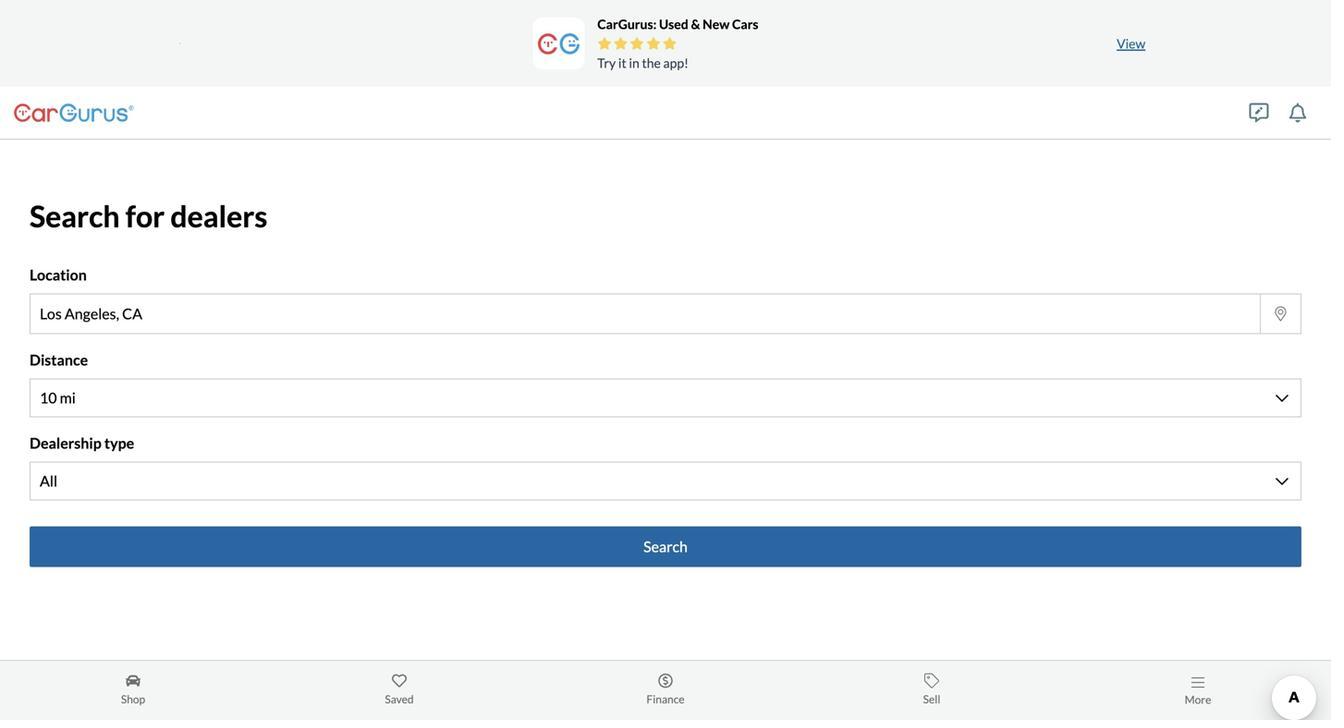Task type: describe. For each thing, give the bounding box(es) containing it.
Location text field
[[31, 294, 1260, 333]]

saved link
[[266, 670, 533, 711]]

new
[[703, 16, 730, 32]]

view
[[1117, 36, 1146, 51]]

location
[[30, 266, 87, 284]]

used
[[659, 16, 689, 32]]

try
[[597, 55, 616, 71]]

sell link
[[799, 670, 1065, 711]]

sell
[[923, 692, 941, 706]]

finance link
[[533, 670, 799, 711]]

cargurus logo homepage link link
[[14, 94, 134, 131]]

search button
[[30, 526, 1302, 567]]

more button
[[1065, 670, 1331, 711]]

search for dealers
[[30, 198, 267, 234]]

saved
[[385, 692, 414, 706]]

search for search
[[644, 538, 688, 556]]

cargurus: used & new cars
[[597, 16, 759, 32]]

shop
[[121, 692, 145, 706]]

find my location image
[[1272, 306, 1290, 321]]

try it in the app!
[[597, 55, 689, 71]]

dealership
[[30, 434, 102, 452]]

in
[[629, 55, 640, 71]]



Task type: locate. For each thing, give the bounding box(es) containing it.
1 vertical spatial search
[[644, 538, 688, 556]]

0 vertical spatial search
[[30, 198, 120, 234]]

the
[[642, 55, 661, 71]]

more
[[1185, 693, 1212, 706]]

it
[[618, 55, 627, 71]]

1 horizontal spatial search
[[644, 538, 688, 556]]

for
[[125, 198, 165, 234]]

search for search for dealers
[[30, 198, 120, 234]]

type
[[104, 434, 134, 452]]

cargurus logo homepage link image
[[14, 94, 134, 131]]

search inside button
[[644, 538, 688, 556]]

shop link
[[0, 670, 266, 711]]

&
[[691, 16, 700, 32]]

open notifications navigation icon image
[[1288, 103, 1308, 123]]

distance
[[30, 351, 88, 369]]

dealership type
[[30, 434, 134, 452]]

view link
[[1104, 23, 1159, 64]]

add a car review image
[[1250, 103, 1269, 123]]

finance
[[647, 692, 685, 706]]

cargurus:
[[597, 16, 657, 32]]

cars
[[732, 16, 759, 32]]

0 horizontal spatial search
[[30, 198, 120, 234]]

app!
[[663, 55, 689, 71]]

search
[[30, 198, 120, 234], [644, 538, 688, 556]]

dealers
[[170, 198, 267, 234]]



Task type: vqa. For each thing, say whether or not it's contained in the screenshot.
Search Search
yes



